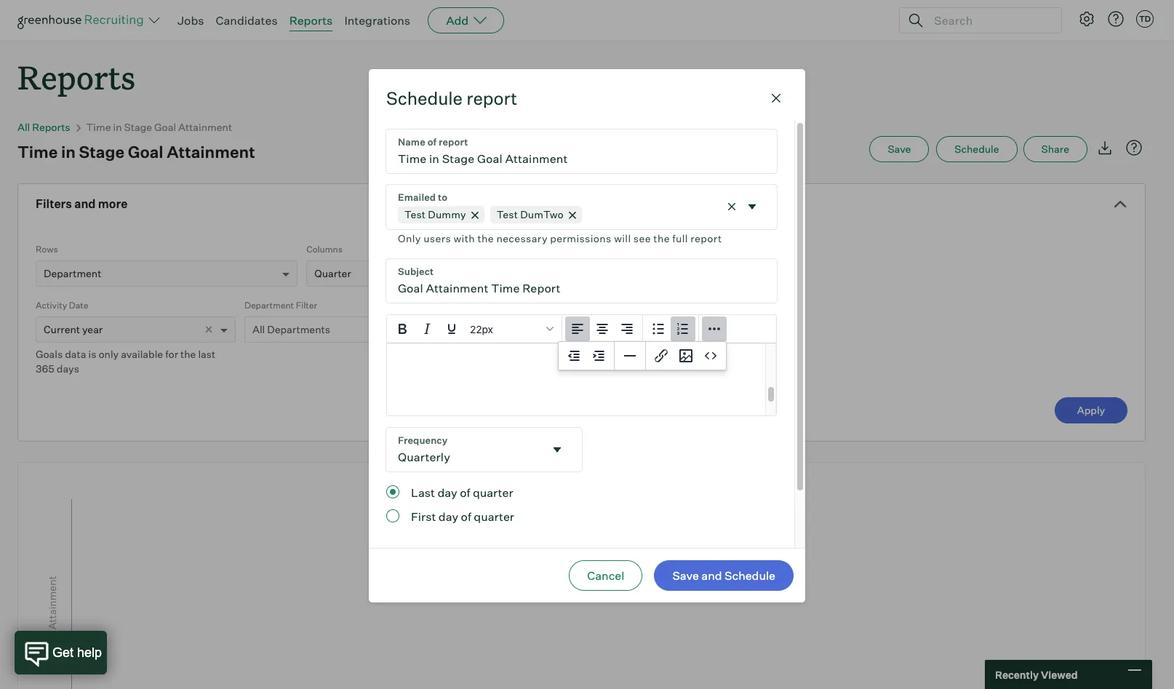 Task type: locate. For each thing, give the bounding box(es) containing it.
22px
[[470, 322, 493, 335]]

time down all reports
[[17, 142, 58, 162]]

days
[[57, 363, 79, 375]]

department up all departments
[[244, 300, 294, 311]]

1 horizontal spatial test
[[497, 208, 518, 220]]

day right 'first'
[[439, 509, 459, 524]]

and
[[74, 197, 96, 211], [702, 569, 722, 583]]

0 horizontal spatial save
[[673, 569, 699, 583]]

goals
[[36, 348, 63, 360]]

apply
[[1078, 404, 1105, 416]]

dumtwo
[[520, 208, 564, 220]]

full
[[673, 232, 688, 244]]

0 horizontal spatial test
[[405, 208, 426, 220]]

last
[[198, 348, 216, 360]]

0 horizontal spatial department
[[44, 267, 101, 280]]

save and schedule button
[[654, 561, 794, 591]]

last
[[411, 485, 435, 500]]

1 test from the left
[[405, 208, 426, 220]]

quarter
[[473, 485, 513, 500], [474, 509, 514, 524]]

1 vertical spatial and
[[702, 569, 722, 583]]

quarter up first day of quarter
[[473, 485, 513, 500]]

department up date
[[44, 267, 101, 280]]

0 vertical spatial all
[[17, 121, 30, 133]]

0 vertical spatial goal
[[154, 121, 176, 133]]

of
[[460, 485, 470, 500], [461, 509, 471, 524]]

0 horizontal spatial time
[[17, 142, 58, 162]]

report
[[467, 87, 517, 109], [691, 232, 722, 244]]

0 horizontal spatial schedule
[[386, 87, 463, 109]]

0 vertical spatial day
[[438, 485, 458, 500]]

2 horizontal spatial the
[[654, 232, 670, 244]]

of down last day of quarter
[[461, 509, 471, 524]]

reports
[[289, 13, 333, 28], [17, 55, 135, 98], [32, 121, 70, 133]]

available
[[121, 348, 163, 360]]

None text field
[[386, 259, 777, 302]]

columns
[[307, 244, 343, 255]]

0 vertical spatial stage
[[124, 121, 152, 133]]

test up necessary
[[497, 208, 518, 220]]

dummy
[[428, 208, 466, 220]]

day right last
[[438, 485, 458, 500]]

goals data is only available for the last 365 days
[[36, 348, 216, 375]]

quarter for last day of quarter
[[473, 485, 513, 500]]

test for test dummy
[[405, 208, 426, 220]]

1 vertical spatial in
[[61, 142, 76, 162]]

save inside button
[[888, 143, 911, 155]]

goal
[[154, 121, 176, 133], [128, 142, 163, 162]]

0 horizontal spatial and
[[74, 197, 96, 211]]

the right "for"
[[181, 348, 196, 360]]

0 vertical spatial in
[[113, 121, 122, 133]]

1 vertical spatial save
[[673, 569, 699, 583]]

22px button
[[464, 316, 559, 341]]

2 horizontal spatial schedule
[[955, 143, 999, 155]]

clear selection image
[[725, 200, 739, 214]]

with
[[454, 232, 475, 244]]

more
[[98, 197, 128, 211]]

schedule
[[386, 87, 463, 109], [955, 143, 999, 155], [725, 569, 776, 583]]

all
[[17, 121, 30, 133], [253, 323, 265, 336]]

candidates
[[216, 13, 278, 28]]

of for last
[[460, 485, 470, 500]]

toolbar
[[562, 315, 643, 343], [643, 315, 699, 343], [699, 315, 730, 343], [559, 342, 615, 370], [646, 342, 726, 370]]

365
[[36, 363, 54, 375]]

1 vertical spatial schedule
[[955, 143, 999, 155]]

department for department
[[44, 267, 101, 280]]

see
[[634, 232, 651, 244]]

time right all reports link
[[86, 121, 111, 133]]

quarter down last day of quarter
[[474, 509, 514, 524]]

save for save
[[888, 143, 911, 155]]

current year
[[44, 323, 103, 336]]

stage
[[124, 121, 152, 133], [79, 142, 124, 162]]

integrations link
[[344, 13, 411, 28]]

group
[[558, 341, 727, 371]]

and inside button
[[702, 569, 722, 583]]

time
[[86, 121, 111, 133], [17, 142, 58, 162]]

None text field
[[386, 129, 777, 173], [386, 428, 544, 471], [386, 129, 777, 173], [386, 428, 544, 471]]

0 vertical spatial save
[[888, 143, 911, 155]]

1 horizontal spatial the
[[478, 232, 494, 244]]

×
[[205, 321, 213, 337]]

share button
[[1024, 136, 1088, 162]]

0 horizontal spatial report
[[467, 87, 517, 109]]

save inside button
[[673, 569, 699, 583]]

the left full
[[654, 232, 670, 244]]

only
[[99, 348, 119, 360]]

1 vertical spatial report
[[691, 232, 722, 244]]

the
[[478, 232, 494, 244], [654, 232, 670, 244], [181, 348, 196, 360]]

attainment
[[178, 121, 232, 133], [167, 142, 255, 162]]

schedule for schedule
[[955, 143, 999, 155]]

1 horizontal spatial department
[[244, 300, 294, 311]]

in
[[113, 121, 122, 133], [61, 142, 76, 162]]

1 horizontal spatial in
[[113, 121, 122, 133]]

1 vertical spatial time in stage goal attainment
[[17, 142, 255, 162]]

time in stage goal attainment
[[86, 121, 232, 133], [17, 142, 255, 162]]

only users with the necessary permissions will see the full report
[[398, 232, 722, 244]]

quarter option
[[315, 267, 351, 280]]

0 vertical spatial quarter
[[473, 485, 513, 500]]

2 test from the left
[[497, 208, 518, 220]]

test dummy
[[405, 208, 466, 220]]

date
[[69, 300, 88, 311]]

1 horizontal spatial save
[[888, 143, 911, 155]]

none field toggle flyout
[[386, 428, 582, 471]]

day for last
[[438, 485, 458, 500]]

1 horizontal spatial schedule
[[725, 569, 776, 583]]

filters
[[36, 197, 72, 211]]

0 vertical spatial of
[[460, 485, 470, 500]]

add button
[[428, 7, 504, 33]]

save button
[[870, 136, 929, 162]]

0 vertical spatial department
[[44, 267, 101, 280]]

save
[[888, 143, 911, 155], [673, 569, 699, 583]]

test up only
[[405, 208, 426, 220]]

recently
[[995, 668, 1039, 681]]

test
[[405, 208, 426, 220], [497, 208, 518, 220]]

department option
[[44, 267, 101, 280]]

1 vertical spatial department
[[244, 300, 294, 311]]

of up first day of quarter
[[460, 485, 470, 500]]

and for save
[[702, 569, 722, 583]]

1 vertical spatial day
[[439, 509, 459, 524]]

cancel button
[[569, 561, 643, 591]]

0 horizontal spatial in
[[61, 142, 76, 162]]

filters and more
[[36, 197, 128, 211]]

td
[[1139, 14, 1151, 24]]

0 vertical spatial schedule
[[386, 87, 463, 109]]

None field
[[386, 185, 777, 247], [386, 428, 582, 471], [386, 185, 777, 247]]

apply button
[[1055, 397, 1128, 424]]

department
[[44, 267, 101, 280], [244, 300, 294, 311]]

for
[[165, 348, 178, 360]]

time in stage goal attainment link
[[86, 121, 232, 133]]

save for save and schedule
[[673, 569, 699, 583]]

day
[[438, 485, 458, 500], [439, 509, 459, 524]]

0 vertical spatial report
[[467, 87, 517, 109]]

1 vertical spatial all
[[253, 323, 265, 336]]

filter
[[296, 300, 317, 311]]

configure image
[[1078, 10, 1096, 28]]

1 horizontal spatial all
[[253, 323, 265, 336]]

the right with
[[478, 232, 494, 244]]

1 vertical spatial of
[[461, 509, 471, 524]]

2 vertical spatial schedule
[[725, 569, 776, 583]]

1 horizontal spatial and
[[702, 569, 722, 583]]

only
[[398, 232, 421, 244]]

cancel
[[587, 569, 625, 583]]

1 vertical spatial quarter
[[474, 509, 514, 524]]

0 horizontal spatial all
[[17, 121, 30, 133]]

1 vertical spatial stage
[[79, 142, 124, 162]]

1 vertical spatial reports
[[17, 55, 135, 98]]

22px toolbar
[[387, 315, 562, 343]]

0 vertical spatial and
[[74, 197, 96, 211]]

all departments
[[253, 323, 330, 336]]

schedule inside button
[[955, 143, 999, 155]]

0 horizontal spatial the
[[181, 348, 196, 360]]

1 horizontal spatial time
[[86, 121, 111, 133]]



Task type: describe. For each thing, give the bounding box(es) containing it.
day for first
[[439, 509, 459, 524]]

schedule button
[[937, 136, 1018, 162]]

toggle flyout image
[[550, 442, 564, 457]]

0 vertical spatial attainment
[[178, 121, 232, 133]]

22px group
[[387, 315, 776, 343]]

and for filters
[[74, 197, 96, 211]]

recently viewed
[[995, 668, 1078, 681]]

current
[[44, 323, 80, 336]]

all for all reports
[[17, 121, 30, 133]]

departments
[[267, 323, 330, 336]]

xychart image
[[36, 463, 1128, 689]]

2 vertical spatial reports
[[32, 121, 70, 133]]

schedule inside button
[[725, 569, 776, 583]]

first
[[411, 509, 436, 524]]

year
[[82, 323, 103, 336]]

all reports link
[[17, 121, 70, 133]]

Search text field
[[931, 10, 1049, 31]]

toggle flyout image
[[745, 200, 760, 214]]

download image
[[1097, 139, 1114, 157]]

first day of quarter
[[411, 509, 514, 524]]

jobs link
[[178, 13, 204, 28]]

integrations
[[344, 13, 411, 28]]

0 vertical spatial reports
[[289, 13, 333, 28]]

department for department filter
[[244, 300, 294, 311]]

necessary
[[497, 232, 548, 244]]

close modal icon image
[[768, 89, 785, 107]]

all reports
[[17, 121, 70, 133]]

users
[[424, 232, 451, 244]]

1 vertical spatial attainment
[[167, 142, 255, 162]]

schedule for schedule report
[[386, 87, 463, 109]]

faq image
[[1126, 139, 1143, 157]]

test for test dumtwo
[[497, 208, 518, 220]]

0 vertical spatial time
[[86, 121, 111, 133]]

candidates link
[[216, 13, 278, 28]]

td button
[[1134, 7, 1157, 31]]

add
[[446, 13, 469, 28]]

0 vertical spatial time in stage goal attainment
[[86, 121, 232, 133]]

save and schedule
[[673, 569, 776, 583]]

viewed
[[1041, 668, 1078, 681]]

quarter
[[315, 267, 351, 280]]

activity
[[36, 300, 67, 311]]

will
[[614, 232, 631, 244]]

test dumtwo
[[497, 208, 564, 220]]

1 vertical spatial time
[[17, 142, 58, 162]]

quarter for first day of quarter
[[474, 509, 514, 524]]

td button
[[1137, 10, 1154, 28]]

data
[[65, 348, 86, 360]]

jobs
[[178, 13, 204, 28]]

1 horizontal spatial report
[[691, 232, 722, 244]]

rows
[[36, 244, 58, 255]]

activity date
[[36, 300, 88, 311]]

last day of quarter
[[411, 485, 513, 500]]

current year option
[[44, 323, 103, 336]]

permissions
[[550, 232, 612, 244]]

the inside goals data is only available for the last 365 days
[[181, 348, 196, 360]]

1 vertical spatial goal
[[128, 142, 163, 162]]

save and schedule this report to revisit it! element
[[870, 136, 937, 162]]

greenhouse recruiting image
[[17, 12, 148, 29]]

department filter
[[244, 300, 317, 311]]

share
[[1042, 143, 1070, 155]]

is
[[88, 348, 96, 360]]

of for first
[[461, 509, 471, 524]]

schedule report
[[386, 87, 517, 109]]

all for all departments
[[253, 323, 265, 336]]

reports link
[[289, 13, 333, 28]]



Task type: vqa. For each thing, say whether or not it's contained in the screenshot.
AND
yes



